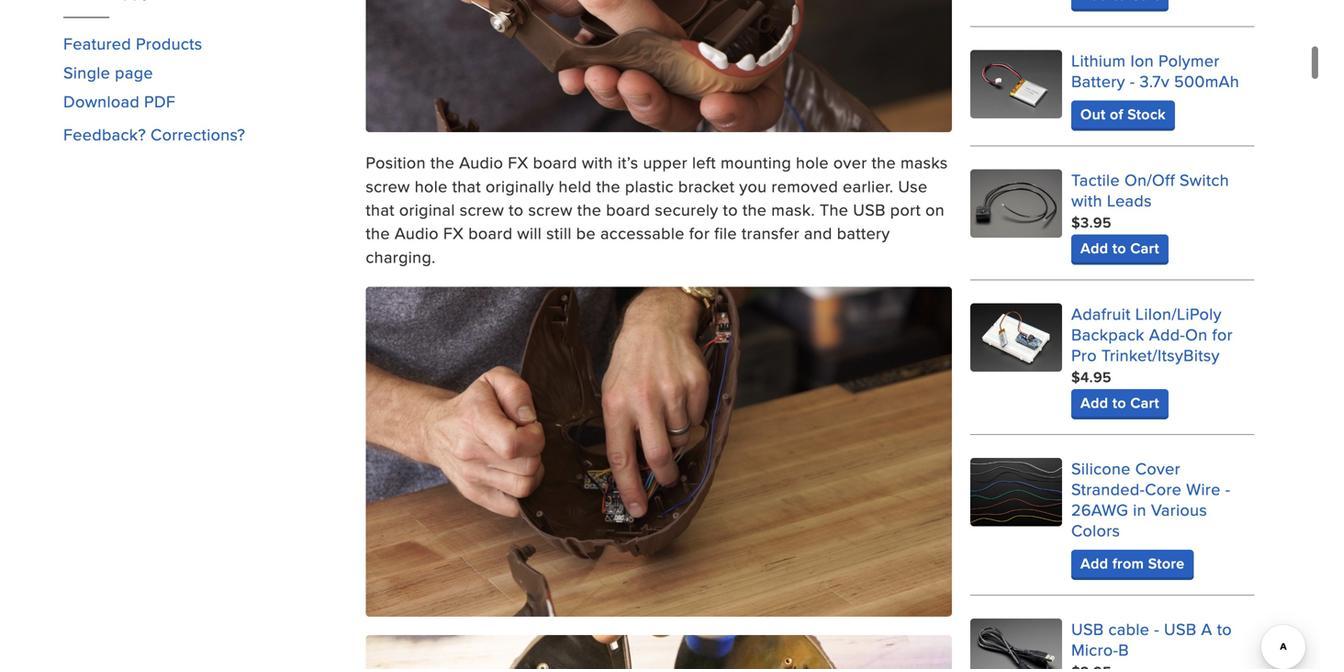 Task type: locate. For each thing, give the bounding box(es) containing it.
add
[[1081, 237, 1109, 259], [1081, 392, 1109, 414], [1081, 553, 1109, 574]]

leads
[[1108, 189, 1153, 212]]

with inside position the audio fx board with it's upper left mounting hole over the masks screw hole that originally held the plastic bracket you removed earlier. use that original screw to screw the board securely to the mask. the usb port on the audio fx board will still be accessable for file transfer and battery charging.
[[582, 151, 613, 174]]

1 horizontal spatial with
[[1072, 189, 1103, 212]]

out
[[1081, 103, 1106, 125]]

adafruit liion/lipoly backpack add-on for pro trinket/itsybitsy link
[[1072, 302, 1234, 367]]

add to cart link down $4.95
[[1072, 389, 1169, 417]]

the up "be"
[[578, 198, 602, 221]]

b
[[1119, 638, 1130, 662]]

audio
[[460, 151, 504, 174], [395, 222, 439, 245]]

add down $3.95
[[1081, 237, 1109, 259]]

featured products single page download pdf
[[63, 31, 203, 113]]

2 add to cart link from the top
[[1072, 389, 1169, 417]]

core
[[1146, 477, 1182, 501]]

usb left a
[[1165, 618, 1197, 641]]

add to cart link for to
[[1072, 235, 1169, 262]]

1 cart from the top
[[1131, 237, 1160, 259]]

- right wire
[[1226, 477, 1231, 501]]

add down "colors"
[[1081, 553, 1109, 574]]

be
[[577, 222, 596, 245]]

0 vertical spatial with
[[582, 151, 613, 174]]

battery
[[1072, 69, 1126, 93]]

micro-
[[1072, 638, 1119, 662]]

that up original
[[452, 174, 481, 198]]

products
[[136, 31, 203, 55]]

hole
[[796, 151, 829, 174], [415, 174, 448, 198]]

you
[[740, 174, 767, 198]]

board up held
[[533, 151, 578, 174]]

1 vertical spatial for
[[1213, 323, 1234, 346]]

usb
[[854, 198, 886, 221], [1072, 618, 1105, 641], [1165, 618, 1197, 641]]

0 horizontal spatial board
[[469, 222, 513, 245]]

audio down original
[[395, 222, 439, 245]]

1 horizontal spatial -
[[1155, 618, 1160, 641]]

0 vertical spatial cart
[[1131, 237, 1160, 259]]

0 vertical spatial add to cart link
[[1072, 235, 1169, 262]]

over
[[834, 151, 868, 174]]

2 horizontal spatial screw
[[529, 198, 573, 221]]

to right a
[[1218, 618, 1233, 641]]

cart down the trinket/itsybitsy
[[1131, 392, 1160, 414]]

add to cart link down $3.95
[[1072, 235, 1169, 262]]

to down originally at the top left of page
[[509, 198, 524, 221]]

angled shot of a lithium ion polymer battery 3.7v 500mah with jst-ph connector. image
[[971, 50, 1063, 119]]

- inside usb cable - usb a to micro-b
[[1155, 618, 1160, 641]]

add inside adafruit liion/lipoly backpack add-on for pro trinket/itsybitsy $4.95 add to cart
[[1081, 392, 1109, 414]]

pdf
[[144, 90, 176, 113]]

0 horizontal spatial usb
[[854, 198, 886, 221]]

$4.95
[[1072, 366, 1112, 388]]

held
[[559, 174, 592, 198]]

1 vertical spatial fx
[[444, 222, 464, 245]]

polymer
[[1159, 49, 1220, 72]]

0 horizontal spatial audio
[[395, 222, 439, 245]]

2 horizontal spatial -
[[1226, 477, 1231, 501]]

that left original
[[366, 198, 395, 221]]

tactile on/off switch with leads $3.95 add to cart
[[1072, 168, 1230, 259]]

for left file
[[690, 222, 710, 245]]

2 horizontal spatial usb
[[1165, 618, 1197, 641]]

2 vertical spatial add
[[1081, 553, 1109, 574]]

transfer
[[742, 222, 800, 245]]

usb inside position the audio fx board with it's upper left mounting hole over the masks screw hole that originally held the plastic bracket you removed earlier. use that original screw to screw the board securely to the mask. the usb port on the audio fx board will still be accessable for file transfer and battery charging.
[[854, 198, 886, 221]]

featured
[[63, 31, 131, 55]]

- left 3.7v
[[1131, 69, 1136, 93]]

1 vertical spatial with
[[1072, 189, 1103, 212]]

cart
[[1131, 237, 1160, 259], [1131, 392, 1160, 414]]

1 vertical spatial audio
[[395, 222, 439, 245]]

for right on
[[1213, 323, 1234, 346]]

0 vertical spatial for
[[690, 222, 710, 245]]

screw up still
[[529, 198, 573, 221]]

corrections?
[[151, 123, 245, 146]]

0 horizontal spatial -
[[1131, 69, 1136, 93]]

switch
[[1180, 168, 1230, 191]]

position
[[366, 151, 426, 174]]

securely
[[655, 198, 719, 221]]

board up 'accessable'
[[606, 198, 651, 221]]

with left it's
[[582, 151, 613, 174]]

silicone cover stranded-core wire - 26awg in various colors link
[[1072, 457, 1231, 542]]

the
[[431, 151, 455, 174], [872, 151, 896, 174], [597, 174, 621, 198], [578, 198, 602, 221], [743, 198, 767, 221], [366, 222, 390, 245]]

stock
[[1128, 103, 1166, 125]]

1 horizontal spatial audio
[[460, 151, 504, 174]]

add down $4.95
[[1081, 392, 1109, 414]]

0 vertical spatial fx
[[508, 151, 529, 174]]

2 horizontal spatial board
[[606, 198, 651, 221]]

of
[[1110, 103, 1124, 125]]

cart down the 'leads'
[[1131, 237, 1160, 259]]

mounting
[[721, 151, 792, 174]]

mask.
[[772, 198, 816, 221]]

usb down earlier.
[[854, 198, 886, 221]]

screw down originally at the top left of page
[[460, 198, 504, 221]]

board left the will
[[469, 222, 513, 245]]

angled shot of a tactile on/off switch with leads. image
[[971, 169, 1063, 238]]

to down the trinket/itsybitsy
[[1113, 392, 1127, 414]]

position the audio fx board with it's upper left mounting hole over the masks screw hole that originally held the plastic bracket you removed earlier. use that original screw to screw the board securely to the mask. the usb port on the audio fx board will still be accessable for file transfer and battery charging.
[[366, 151, 949, 269]]

1 add to cart link from the top
[[1072, 235, 1169, 262]]

2 vertical spatial -
[[1155, 618, 1160, 641]]

guide resources element
[[63, 22, 348, 123]]

1 horizontal spatial for
[[1213, 323, 1234, 346]]

0 vertical spatial add
[[1081, 237, 1109, 259]]

lithium ion polymer battery - 3.7v 500mah
[[1072, 49, 1240, 93]]

board
[[533, 151, 578, 174], [606, 198, 651, 221], [469, 222, 513, 245]]

audio up originally at the top left of page
[[460, 151, 504, 174]]

1 add from the top
[[1081, 237, 1109, 259]]

1 horizontal spatial fx
[[508, 151, 529, 174]]

port
[[891, 198, 921, 221]]

wire
[[1187, 477, 1221, 501]]

0 horizontal spatial with
[[582, 151, 613, 174]]

1 vertical spatial -
[[1226, 477, 1231, 501]]

hole up the removed
[[796, 151, 829, 174]]

charging.
[[366, 245, 436, 269]]

0 horizontal spatial for
[[690, 222, 710, 245]]

on/off
[[1125, 168, 1176, 191]]

it's
[[618, 151, 639, 174]]

removed
[[772, 174, 839, 198]]

for inside position the audio fx board with it's upper left mounting hole over the masks screw hole that originally held the plastic bracket you removed earlier. use that original screw to screw the board securely to the mask. the usb port on the audio fx board will still be accessable for file transfer and battery charging.
[[690, 222, 710, 245]]

to down the 'leads'
[[1113, 237, 1127, 259]]

upper
[[643, 151, 688, 174]]

for inside adafruit liion/lipoly backpack add-on for pro trinket/itsybitsy $4.95 add to cart
[[1213, 323, 1234, 346]]

adafruit liion/lipoly backpack soldered onto a pro trinket, plugged into a solderless breadboard. image
[[971, 303, 1063, 372]]

ion
[[1131, 49, 1155, 72]]

1 vertical spatial add
[[1081, 392, 1109, 414]]

2 cart from the top
[[1131, 392, 1160, 414]]

fx up originally at the top left of page
[[508, 151, 529, 174]]

hacks_afchewcomp_v001_15600.jpg image
[[366, 287, 953, 617]]

with
[[582, 151, 613, 174], [1072, 189, 1103, 212]]

1 vertical spatial cart
[[1131, 392, 1160, 414]]

lithium ion polymer battery - 3.7v 500mah link
[[1072, 49, 1240, 93]]

with inside tactile on/off switch with leads $3.95 add to cart
[[1072, 189, 1103, 212]]

from
[[1113, 553, 1145, 574]]

add-
[[1150, 323, 1186, 346]]

1 horizontal spatial board
[[533, 151, 578, 174]]

add to cart link
[[1072, 235, 1169, 262], [1072, 389, 1169, 417]]

- inside lithium ion polymer battery - 3.7v 500mah
[[1131, 69, 1136, 93]]

1 vertical spatial add to cart link
[[1072, 389, 1169, 417]]

with left the 'leads'
[[1072, 189, 1103, 212]]

guide navigation element
[[63, 0, 348, 123]]

silicone
[[1072, 457, 1131, 480]]

screw down position
[[366, 174, 410, 198]]

hole up original
[[415, 174, 448, 198]]

in
[[1134, 498, 1147, 522]]

-
[[1131, 69, 1136, 93], [1226, 477, 1231, 501], [1155, 618, 1160, 641]]

and
[[805, 222, 833, 245]]

will
[[518, 222, 542, 245]]

the down it's
[[597, 174, 621, 198]]

that
[[452, 174, 481, 198], [366, 198, 395, 221]]

2 vertical spatial board
[[469, 222, 513, 245]]

fx down original
[[444, 222, 464, 245]]

0 vertical spatial -
[[1131, 69, 1136, 93]]

- right cable
[[1155, 618, 1160, 641]]

adafruit
[[1072, 302, 1131, 325]]

2 add from the top
[[1081, 392, 1109, 414]]

usb left cable
[[1072, 618, 1105, 641]]



Task type: vqa. For each thing, say whether or not it's contained in the screenshot.
the Angled shot of blue rectangular audio FX sound board. Image for 2MB
no



Task type: describe. For each thing, give the bounding box(es) containing it.
usb cable - usb a to micro-b - 3 foot long image
[[971, 619, 1063, 670]]

to inside usb cable - usb a to micro-b
[[1218, 618, 1233, 641]]

feedback?
[[63, 123, 146, 146]]

the down you
[[743, 198, 767, 221]]

the
[[820, 198, 849, 221]]

backpack
[[1072, 323, 1145, 346]]

$3.95
[[1072, 212, 1112, 233]]

1 horizontal spatial hole
[[796, 151, 829, 174]]

to inside tactile on/off switch with leads $3.95 add to cart
[[1113, 237, 1127, 259]]

single page link
[[63, 61, 153, 84]]

to inside adafruit liion/lipoly backpack add-on for pro trinket/itsybitsy $4.95 add to cart
[[1113, 392, 1127, 414]]

0 horizontal spatial that
[[366, 198, 395, 221]]

masks
[[901, 151, 949, 174]]

left
[[693, 151, 716, 174]]

add inside tactile on/off switch with leads $3.95 add to cart
[[1081, 237, 1109, 259]]

silicone cover stranded-core wire - 26awg in various colors image
[[971, 458, 1063, 527]]

silicone cover stranded-core wire - 26awg in various colors
[[1072, 457, 1231, 542]]

store
[[1149, 553, 1185, 574]]

add from store
[[1081, 553, 1185, 574]]

adafruit liion/lipoly backpack add-on for pro trinket/itsybitsy $4.95 add to cart
[[1072, 302, 1234, 414]]

usb cable - usb a to micro-b
[[1072, 618, 1233, 662]]

out of stock
[[1081, 103, 1166, 125]]

cover
[[1136, 457, 1181, 480]]

on
[[926, 198, 945, 221]]

bracket
[[679, 174, 735, 198]]

- inside the silicone cover stranded-core wire - 26awg in various colors
[[1226, 477, 1231, 501]]

500mah
[[1175, 69, 1240, 93]]

battery
[[837, 222, 891, 245]]

1 horizontal spatial that
[[452, 174, 481, 198]]

the up earlier.
[[872, 151, 896, 174]]

stranded-
[[1072, 477, 1146, 501]]

usb cable - usb a to micro-b link
[[1072, 618, 1233, 662]]

add from store link
[[1072, 550, 1195, 578]]

colors
[[1072, 519, 1121, 542]]

file
[[715, 222, 737, 245]]

out of stock link
[[1072, 100, 1176, 128]]

3 add from the top
[[1081, 553, 1109, 574]]

feedback? corrections?
[[63, 123, 245, 146]]

1 vertical spatial board
[[606, 198, 651, 221]]

image: hacks_p6130361.jpg element
[[366, 636, 953, 670]]

0 vertical spatial board
[[533, 151, 578, 174]]

featured products link
[[63, 31, 203, 55]]

cart inside adafruit liion/lipoly backpack add-on for pro trinket/itsybitsy $4.95 add to cart
[[1131, 392, 1160, 414]]

3.7v
[[1140, 69, 1170, 93]]

the right position
[[431, 151, 455, 174]]

image: hacks_afchewcomp_v001_15153.jpg element
[[366, 0, 953, 132]]

single
[[63, 61, 110, 84]]

cart inside tactile on/off switch with leads $3.95 add to cart
[[1131, 237, 1160, 259]]

download pdf link
[[63, 90, 176, 113]]

the up charging.
[[366, 222, 390, 245]]

still
[[547, 222, 572, 245]]

0 horizontal spatial screw
[[366, 174, 410, 198]]

download
[[63, 90, 140, 113]]

liion/lipoly
[[1136, 302, 1222, 325]]

tactile on/off switch with leads link
[[1072, 168, 1230, 212]]

1 horizontal spatial screw
[[460, 198, 504, 221]]

page
[[115, 61, 153, 84]]

accessable
[[601, 222, 685, 245]]

various
[[1152, 498, 1208, 522]]

a
[[1202, 618, 1213, 641]]

trinket/itsybitsy
[[1102, 343, 1221, 367]]

tactile
[[1072, 168, 1121, 191]]

0 horizontal spatial fx
[[444, 222, 464, 245]]

lithium
[[1072, 49, 1127, 72]]

plastic
[[625, 174, 674, 198]]

pro
[[1072, 343, 1098, 367]]

on
[[1186, 323, 1208, 346]]

originally
[[486, 174, 554, 198]]

to up file
[[723, 198, 738, 221]]

feedback? corrections? link
[[63, 123, 245, 146]]

26awg
[[1072, 498, 1129, 522]]

1 horizontal spatial usb
[[1072, 618, 1105, 641]]

0 horizontal spatial hole
[[415, 174, 448, 198]]

0 vertical spatial audio
[[460, 151, 504, 174]]

earlier.
[[843, 174, 894, 198]]

use
[[899, 174, 928, 198]]

original
[[399, 198, 455, 221]]

add to cart link for trinket/itsybitsy
[[1072, 389, 1169, 417]]

cable
[[1109, 618, 1150, 641]]



